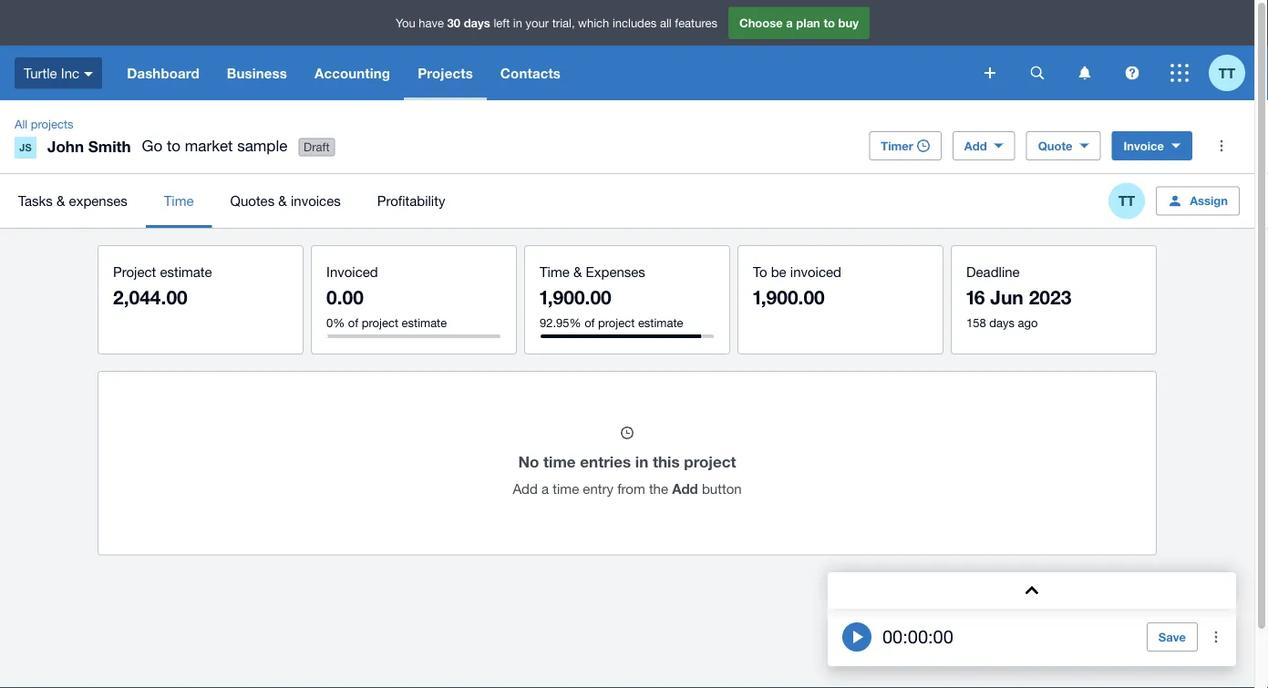 Task type: describe. For each thing, give the bounding box(es) containing it.
the
[[649, 481, 668, 497]]

& for quotes & invoices
[[278, 193, 287, 209]]

quotes & invoices link
[[212, 174, 359, 228]]

1 svg image from the left
[[1031, 66, 1044, 80]]

no
[[518, 453, 539, 471]]

be
[[771, 264, 787, 279]]

0 vertical spatial time
[[544, 453, 576, 471]]

buy
[[838, 16, 859, 30]]

add for add
[[965, 139, 987, 153]]

time for time & expenses 1,900.00 92.95% of project estimate
[[540, 264, 570, 279]]

time link
[[146, 174, 212, 228]]

banner containing dashboard
[[0, 0, 1255, 100]]

0%
[[326, 315, 345, 330]]

turtle inc button
[[0, 46, 113, 100]]

timer button
[[869, 131, 942, 160]]

project
[[113, 264, 156, 279]]

invoiced
[[790, 264, 842, 279]]

smith
[[88, 137, 131, 155]]

add button
[[953, 131, 1015, 160]]

contacts button
[[487, 46, 574, 100]]

navigation containing dashboard
[[113, 46, 972, 100]]

estimate inside project estimate 2,044.00
[[160, 264, 212, 279]]

projects button
[[404, 46, 487, 100]]

draft
[[304, 140, 330, 154]]

have
[[419, 16, 444, 30]]

time for time
[[164, 193, 194, 209]]

go
[[142, 137, 163, 155]]

tasks
[[18, 193, 53, 209]]

project estimate 2,044.00
[[113, 264, 212, 309]]

save button
[[1147, 623, 1198, 652]]

entries
[[580, 453, 631, 471]]

to inside banner
[[824, 16, 835, 30]]

you
[[396, 16, 415, 30]]

accounting button
[[301, 46, 404, 100]]

& for time & expenses 1,900.00 92.95% of project estimate
[[573, 264, 582, 279]]

from
[[617, 481, 645, 497]]

trial,
[[552, 16, 575, 30]]

john
[[47, 137, 84, 155]]

contacts
[[500, 65, 561, 81]]

all
[[660, 16, 672, 30]]

svg image left tt popup button
[[1171, 64, 1189, 82]]

choose
[[739, 16, 783, 30]]

all
[[15, 117, 28, 131]]

you have 30 days left in your trial, which includes all features
[[396, 16, 718, 30]]

tasks & expenses
[[18, 193, 127, 209]]

entry
[[583, 481, 614, 497]]

save
[[1159, 630, 1186, 644]]

left
[[494, 16, 510, 30]]

which
[[578, 16, 609, 30]]

add for add a time entry from the add button
[[513, 481, 538, 497]]

expenses
[[586, 264, 645, 279]]

invoice button
[[1112, 131, 1193, 160]]

invoices
[[291, 193, 341, 209]]

no time entries in this project
[[518, 453, 736, 471]]

features
[[675, 16, 718, 30]]

svg image inside turtle inc popup button
[[84, 72, 93, 76]]

choose a plan to buy
[[739, 16, 859, 30]]

days inside "deadline 16 jun 2023 158 days ago"
[[990, 315, 1015, 330]]

quote
[[1038, 139, 1073, 153]]

estimate inside invoiced 0.00 0% of project estimate
[[402, 315, 447, 330]]

svg image up the add popup button
[[985, 67, 996, 78]]

deadline
[[966, 264, 1020, 279]]

expenses
[[69, 193, 127, 209]]

projects
[[418, 65, 473, 81]]

go to market sample
[[142, 137, 287, 155]]

add a time entry from the add button
[[513, 481, 742, 497]]

00:00:00
[[883, 626, 954, 648]]

2 horizontal spatial project
[[684, 453, 736, 471]]

tasks & expenses link
[[0, 174, 146, 228]]

1 vertical spatial to
[[167, 137, 181, 155]]



Task type: locate. For each thing, give the bounding box(es) containing it.
158
[[966, 315, 986, 330]]

0.00
[[326, 286, 364, 309]]

days down jun on the top
[[990, 315, 1015, 330]]

1,900.00 inside time & expenses 1,900.00 92.95% of project estimate
[[540, 286, 612, 309]]

1 vertical spatial tt
[[1119, 193, 1135, 209]]

1 horizontal spatial tt
[[1219, 65, 1236, 81]]

a left plan
[[786, 16, 793, 30]]

navigation
[[113, 46, 972, 100]]

0 horizontal spatial add
[[513, 481, 538, 497]]

in right left
[[513, 16, 522, 30]]

1 horizontal spatial &
[[278, 193, 287, 209]]

accounting
[[315, 65, 390, 81]]

& inside time & expenses 1,900.00 92.95% of project estimate
[[573, 264, 582, 279]]

more options image up assign
[[1204, 128, 1240, 164]]

invoiced
[[326, 264, 378, 279]]

0 vertical spatial days
[[464, 16, 490, 30]]

& right tasks
[[56, 193, 65, 209]]

time left entry
[[553, 481, 579, 497]]

sample
[[237, 137, 287, 155]]

project down 0.00
[[362, 315, 398, 330]]

estimate right 0%
[[402, 315, 447, 330]]

2 1,900.00 from the left
[[753, 286, 825, 309]]

1 horizontal spatial of
[[585, 315, 595, 330]]

0 horizontal spatial 1,900.00
[[540, 286, 612, 309]]

a
[[786, 16, 793, 30], [542, 481, 549, 497]]

svg image up quote "popup button"
[[1079, 66, 1091, 80]]

time right "no"
[[544, 453, 576, 471]]

2 horizontal spatial &
[[573, 264, 582, 279]]

2023
[[1029, 286, 1072, 309]]

business
[[227, 65, 287, 81]]

1 vertical spatial time
[[553, 481, 579, 497]]

time inside add a time entry from the add button
[[553, 481, 579, 497]]

profitability
[[377, 193, 445, 209]]

30
[[447, 16, 461, 30]]

tt button
[[1209, 46, 1255, 100]]

of inside time & expenses 1,900.00 92.95% of project estimate
[[585, 315, 595, 330]]

of
[[348, 315, 358, 330], [585, 315, 595, 330]]

turtle inc
[[24, 65, 79, 81]]

time inside time link
[[164, 193, 194, 209]]

of inside invoiced 0.00 0% of project estimate
[[348, 315, 358, 330]]

svg image right inc on the left top
[[84, 72, 93, 76]]

0 vertical spatial to
[[824, 16, 835, 30]]

1 vertical spatial time
[[540, 264, 570, 279]]

0 vertical spatial tt
[[1219, 65, 1236, 81]]

0 vertical spatial more options image
[[1204, 128, 1240, 164]]

2 svg image from the left
[[1126, 66, 1139, 80]]

0 vertical spatial in
[[513, 16, 522, 30]]

0 horizontal spatial in
[[513, 16, 522, 30]]

svg image up quote on the top of the page
[[1031, 66, 1044, 80]]

2 horizontal spatial estimate
[[638, 315, 683, 330]]

1,900.00 inside to be invoiced 1,900.00
[[753, 286, 825, 309]]

0 horizontal spatial estimate
[[160, 264, 212, 279]]

includes
[[613, 16, 657, 30]]

add right the
[[672, 481, 698, 497]]

dashboard
[[127, 65, 200, 81]]

jun
[[990, 286, 1024, 309]]

0 horizontal spatial days
[[464, 16, 490, 30]]

1 vertical spatial a
[[542, 481, 549, 497]]

days right 30 at the top of page
[[464, 16, 490, 30]]

a inside add a time entry from the add button
[[542, 481, 549, 497]]

1 vertical spatial more options image
[[1198, 619, 1235, 656]]

quotes
[[230, 193, 275, 209]]

to
[[824, 16, 835, 30], [167, 137, 181, 155]]

invoice
[[1124, 139, 1164, 153]]

project up button
[[684, 453, 736, 471]]

svg image
[[1171, 64, 1189, 82], [1079, 66, 1091, 80], [985, 67, 996, 78], [84, 72, 93, 76]]

1 vertical spatial days
[[990, 315, 1015, 330]]

0 horizontal spatial project
[[362, 315, 398, 330]]

days inside banner
[[464, 16, 490, 30]]

0 horizontal spatial svg image
[[1031, 66, 1044, 80]]

banner
[[0, 0, 1255, 100]]

time
[[544, 453, 576, 471], [553, 481, 579, 497]]

1,900.00 for to be invoiced 1,900.00
[[753, 286, 825, 309]]

a left entry
[[542, 481, 549, 497]]

to be invoiced 1,900.00
[[753, 264, 842, 309]]

add inside add a time entry from the add button
[[513, 481, 538, 497]]

inc
[[61, 65, 79, 81]]

of right 0%
[[348, 315, 358, 330]]

1 horizontal spatial svg image
[[1126, 66, 1139, 80]]

of right 92.95%
[[585, 315, 595, 330]]

estimate up 2,044.00
[[160, 264, 212, 279]]

time & expenses 1,900.00 92.95% of project estimate
[[540, 264, 683, 330]]

start timer image
[[842, 623, 872, 652]]

1 1,900.00 from the left
[[540, 286, 612, 309]]

time
[[164, 193, 194, 209], [540, 264, 570, 279]]

profitability link
[[359, 174, 464, 228]]

& left "expenses"
[[573, 264, 582, 279]]

1 horizontal spatial estimate
[[402, 315, 447, 330]]

john smith
[[47, 137, 131, 155]]

in left this
[[635, 453, 649, 471]]

project inside time & expenses 1,900.00 92.95% of project estimate
[[598, 315, 635, 330]]

tt
[[1219, 65, 1236, 81], [1119, 193, 1135, 209]]

add down "no"
[[513, 481, 538, 497]]

1 horizontal spatial time
[[540, 264, 570, 279]]

quote button
[[1026, 131, 1101, 160]]

& right quotes
[[278, 193, 287, 209]]

0 horizontal spatial tt
[[1119, 193, 1135, 209]]

1 horizontal spatial add
[[672, 481, 698, 497]]

dashboard link
[[113, 46, 213, 100]]

a for choose a plan to buy
[[786, 16, 793, 30]]

1 of from the left
[[348, 315, 358, 330]]

this
[[653, 453, 680, 471]]

time down market
[[164, 193, 194, 209]]

16
[[966, 286, 985, 309]]

business button
[[213, 46, 301, 100]]

button
[[702, 481, 742, 497]]

& for tasks & expenses
[[56, 193, 65, 209]]

1 vertical spatial in
[[635, 453, 649, 471]]

0 horizontal spatial of
[[348, 315, 358, 330]]

1,900.00
[[540, 286, 612, 309], [753, 286, 825, 309]]

1,900.00 for time & expenses 1,900.00 92.95% of project estimate
[[540, 286, 612, 309]]

market
[[185, 137, 233, 155]]

0 horizontal spatial to
[[167, 137, 181, 155]]

0 vertical spatial a
[[786, 16, 793, 30]]

deadline 16 jun 2023 158 days ago
[[966, 264, 1072, 330]]

project
[[362, 315, 398, 330], [598, 315, 635, 330], [684, 453, 736, 471]]

assign
[[1190, 194, 1228, 208]]

timer
[[881, 139, 913, 153]]

tt inside popup button
[[1219, 65, 1236, 81]]

1 horizontal spatial in
[[635, 453, 649, 471]]

more options image
[[1204, 128, 1240, 164], [1198, 619, 1235, 656]]

svg image
[[1031, 66, 1044, 80], [1126, 66, 1139, 80]]

in
[[513, 16, 522, 30], [635, 453, 649, 471]]

add right timer button
[[965, 139, 987, 153]]

0 horizontal spatial time
[[164, 193, 194, 209]]

turtle
[[24, 65, 57, 81]]

estimate
[[160, 264, 212, 279], [402, 315, 447, 330], [638, 315, 683, 330]]

projects
[[31, 117, 73, 131]]

time up 92.95%
[[540, 264, 570, 279]]

1 horizontal spatial project
[[598, 315, 635, 330]]

add inside popup button
[[965, 139, 987, 153]]

a for add a time entry from the add button
[[542, 481, 549, 497]]

1 horizontal spatial days
[[990, 315, 1015, 330]]

svg image up invoice
[[1126, 66, 1139, 80]]

more options image right save
[[1198, 619, 1235, 656]]

quotes & invoices
[[230, 193, 341, 209]]

92.95%
[[540, 315, 581, 330]]

& inside "quotes & invoices" link
[[278, 193, 287, 209]]

1,900.00 down be
[[753, 286, 825, 309]]

your
[[526, 16, 549, 30]]

1 horizontal spatial 1,900.00
[[753, 286, 825, 309]]

to
[[753, 264, 767, 279]]

to right go
[[167, 137, 181, 155]]

0 horizontal spatial &
[[56, 193, 65, 209]]

estimate down "expenses"
[[638, 315, 683, 330]]

2 horizontal spatial add
[[965, 139, 987, 153]]

time inside time & expenses 1,900.00 92.95% of project estimate
[[540, 264, 570, 279]]

assign button
[[1156, 186, 1240, 216]]

1,900.00 up 92.95%
[[540, 286, 612, 309]]

days
[[464, 16, 490, 30], [990, 315, 1015, 330]]

all projects
[[15, 117, 73, 131]]

1 horizontal spatial to
[[824, 16, 835, 30]]

plan
[[796, 16, 820, 30]]

project inside invoiced 0.00 0% of project estimate
[[362, 315, 398, 330]]

invoiced 0.00 0% of project estimate
[[326, 264, 447, 330]]

ago
[[1018, 315, 1038, 330]]

2 of from the left
[[585, 315, 595, 330]]

project down "expenses"
[[598, 315, 635, 330]]

2,044.00
[[113, 286, 188, 309]]

estimate inside time & expenses 1,900.00 92.95% of project estimate
[[638, 315, 683, 330]]

js
[[19, 142, 32, 154]]

0 vertical spatial time
[[164, 193, 194, 209]]

&
[[56, 193, 65, 209], [278, 193, 287, 209], [573, 264, 582, 279]]

0 horizontal spatial a
[[542, 481, 549, 497]]

to left buy
[[824, 16, 835, 30]]

& inside tasks & expenses link
[[56, 193, 65, 209]]

all projects link
[[7, 115, 81, 133]]

add
[[965, 139, 987, 153], [513, 481, 538, 497], [672, 481, 698, 497]]

1 horizontal spatial a
[[786, 16, 793, 30]]



Task type: vqa. For each thing, say whether or not it's contained in the screenshot.
'a' related to Add a time entry from the Add button
yes



